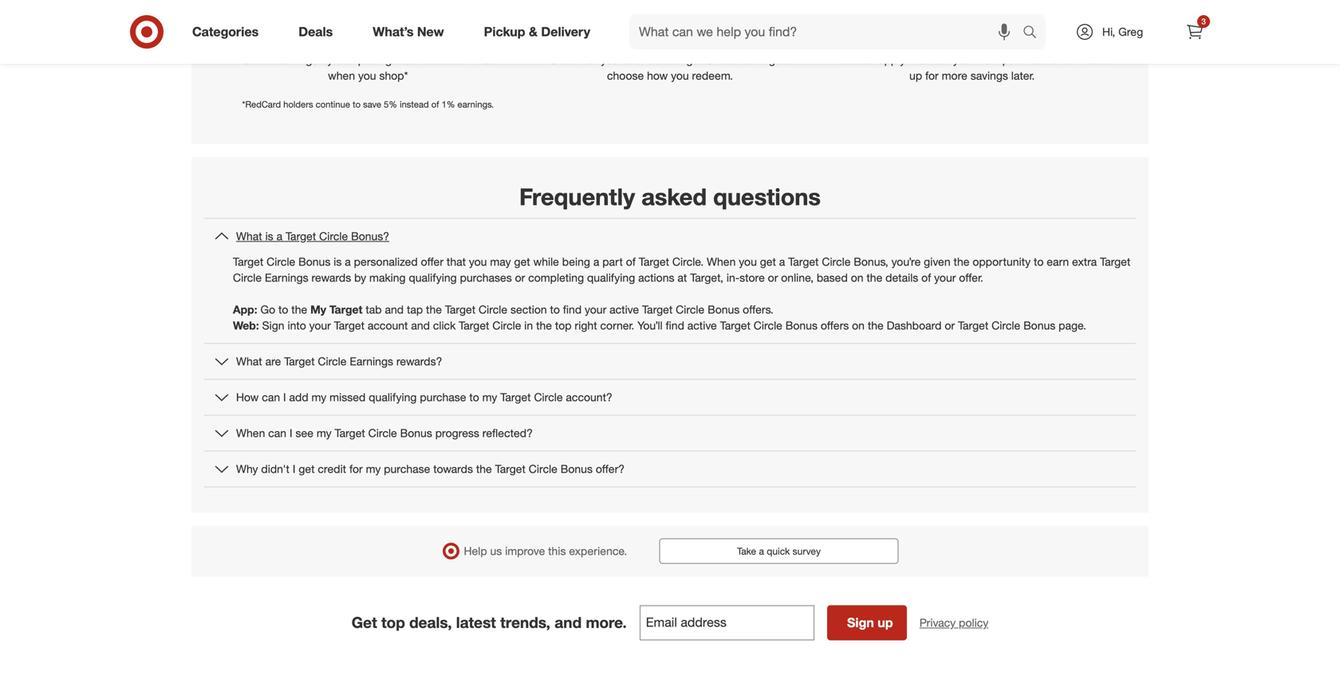 Task type: describe. For each thing, give the bounding box(es) containing it.
based
[[817, 271, 848, 285]]

circle left bonus?
[[319, 229, 348, 243]]

actions
[[639, 271, 675, 285]]

holders
[[283, 99, 313, 110]]

help us improve this experience.
[[464, 545, 628, 559]]

score earnings by completing a bonus or earn 1% when you shop*
[[243, 53, 494, 82]]

circle inside the check for your available target circle earnings & choose how you redeem.
[[706, 53, 735, 67]]

instead
[[400, 99, 429, 110]]

save
[[363, 99, 381, 110]]

or inside score earnings by completing a bonus or earn 1% when you shop*
[[438, 53, 449, 67]]

target right click
[[459, 319, 490, 333]]

target right my
[[330, 303, 363, 317]]

being
[[562, 255, 591, 269]]

target,
[[690, 271, 724, 285]]

sign inside the app: go to the my target tab and tap the target circle section to find your active target circle bonus offers. web: sign into your target account and click target circle in the top right corner. you'll find active target circle bonus offers on the dashboard or target circle bonus page.
[[262, 319, 285, 333]]

more
[[942, 69, 968, 82]]

1% for earn
[[477, 53, 494, 67]]

bonus inside dropdown button
[[561, 463, 593, 476]]

target down offer.
[[958, 319, 989, 333]]

progress
[[436, 427, 480, 441]]

bonus?
[[351, 229, 390, 243]]

target up app:
[[233, 255, 264, 269]]

to inside target circle bonus is a personalized offer that you may get while being a part of target circle. when you get a target circle bonus, you're given the opportunity to earn extra target circle earnings rewards by making qualifying purchases or completing qualifying actions at target, in-store or online, based on the details of your offer.
[[1034, 255, 1044, 269]]

circle down at
[[676, 303, 705, 317]]

help
[[464, 545, 487, 559]]

for inside the check for your available target circle earnings & choose how you redeem.
[[585, 53, 598, 67]]

target up 'rewards'
[[286, 229, 316, 243]]

circle left in
[[493, 319, 521, 333]]

see
[[296, 427, 314, 441]]

target up online,
[[789, 255, 819, 269]]

completing inside target circle bonus is a personalized offer that you may get while being a part of target circle. when you get a target circle bonus, you're given the opportunity to earn extra target circle earnings rewards by making qualifying purchases or completing qualifying actions at target, in-store or online, based on the details of your offer.
[[528, 271, 584, 285]]

i for see
[[290, 427, 293, 441]]

into
[[288, 319, 306, 333]]

the inside why didn't i get credit for my purchase towards the target circle bonus offer? dropdown button
[[476, 463, 492, 476]]

get inside dropdown button
[[299, 463, 315, 476]]

1 vertical spatial top
[[382, 614, 405, 633]]

when inside dropdown button
[[236, 427, 265, 441]]

making
[[370, 271, 406, 285]]

given
[[924, 255, 951, 269]]

policy
[[959, 617, 989, 630]]

why didn't i get credit for my purchase towards the target circle bonus offer?
[[236, 463, 625, 476]]

hi, greg
[[1103, 25, 1144, 39]]

qualifying down offer
[[409, 271, 457, 285]]

us
[[490, 545, 502, 559]]

survey
[[793, 546, 821, 558]]

can for when
[[268, 427, 287, 441]]

1 horizontal spatial active
[[688, 319, 717, 333]]

more.
[[586, 614, 627, 633]]

target inside the check for your available target circle earnings & choose how you redeem.
[[672, 53, 703, 67]]

target up what are target circle earnings rewards? at bottom left
[[334, 319, 365, 333]]

credit
[[318, 463, 346, 476]]

& inside the check for your available target circle earnings & choose how you redeem.
[[784, 53, 792, 67]]

what is a target circle bonus?
[[236, 229, 390, 243]]

search
[[1016, 26, 1054, 41]]

to inside the how can i add my missed qualifying purchase to my target circle account? dropdown button
[[470, 391, 479, 405]]

i for get
[[293, 463, 296, 476]]

take a quick survey button
[[660, 539, 899, 565]]

this
[[548, 545, 566, 559]]

privacy policy link
[[920, 616, 989, 632]]

add inside you can apply them on your next purchase or let it add up for more savings later.
[[1090, 53, 1109, 67]]

sign up button
[[827, 606, 907, 641]]

account
[[368, 319, 408, 333]]

questions
[[714, 183, 821, 211]]

are
[[265, 355, 281, 369]]

my inside dropdown button
[[366, 463, 381, 476]]

what for what is a target circle bonus?
[[236, 229, 262, 243]]

bonus,
[[854, 255, 889, 269]]

search button
[[1016, 14, 1054, 53]]

rewards
[[312, 271, 351, 285]]

0 vertical spatial active
[[610, 303, 639, 317]]

when inside target circle bonus is a personalized offer that you may get while being a part of target circle. when you get a target circle bonus, you're given the opportunity to earn extra target circle earnings rewards by making qualifying purchases or completing qualifying actions at target, in-store or online, based on the details of your offer.
[[707, 255, 736, 269]]

or right store
[[768, 271, 778, 285]]

3
[[1202, 16, 1206, 26]]

privacy
[[920, 617, 956, 630]]

bonus down the in-
[[708, 303, 740, 317]]

greg
[[1119, 25, 1144, 39]]

circle up based
[[822, 255, 851, 269]]

add inside dropdown button
[[289, 391, 309, 405]]

0 horizontal spatial of
[[432, 99, 439, 110]]

you inside the check for your available target circle earnings & choose how you redeem.
[[671, 69, 689, 82]]

target up click
[[445, 303, 476, 317]]

your down my
[[309, 319, 331, 333]]

bonus left page.
[[1024, 319, 1056, 333]]

app: go to the my target tab and tap the target circle section to find your active target circle bonus offers. web: sign into your target account and click target circle in the top right corner. you'll find active target circle bonus offers on the dashboard or target circle bonus page.
[[233, 303, 1087, 333]]

target circle bonus is a personalized offer that you may get while being a part of target circle. when you get a target circle bonus, you're given the opportunity to earn extra target circle earnings rewards by making qualifying purchases or completing qualifying actions at target, in-store or online, based on the details of your offer.
[[233, 255, 1131, 285]]

can for you
[[857, 53, 876, 67]]

earnings inside target circle bonus is a personalized offer that you may get while being a part of target circle. when you get a target circle bonus, you're given the opportunity to earn extra target circle earnings rewards by making qualifying purchases or completing qualifying actions at target, in-store or online, based on the details of your offer.
[[265, 271, 309, 285]]

pickup
[[484, 24, 526, 40]]

redeem.
[[692, 69, 733, 82]]

them
[[909, 53, 935, 67]]

the right in
[[536, 319, 552, 333]]

circle down purchases
[[479, 303, 508, 317]]

*redcard holders continue to save 5% instead of 1% earnings.
[[242, 99, 494, 110]]

what is a target circle bonus? button
[[204, 219, 1136, 254]]

latest
[[456, 614, 496, 633]]

part
[[603, 255, 623, 269]]

score
[[243, 53, 272, 67]]

you're
[[892, 255, 921, 269]]

corner.
[[601, 319, 635, 333]]

get top deals, latest trends, and more.
[[352, 614, 627, 633]]

1 vertical spatial find
[[666, 319, 685, 333]]

my
[[311, 303, 326, 317]]

to left save
[[353, 99, 361, 110]]

earnings.
[[458, 99, 494, 110]]

to right section
[[550, 303, 560, 317]]

or inside you can apply them on your next purchase or let it add up for more savings later.
[[1052, 53, 1062, 67]]

to right go on the top left of the page
[[279, 303, 288, 317]]

is inside dropdown button
[[265, 229, 273, 243]]

while
[[534, 255, 559, 269]]

app:
[[233, 303, 257, 317]]

right
[[575, 319, 597, 333]]

circle up app:
[[233, 271, 262, 285]]

circle left account? at the left of the page
[[534, 391, 563, 405]]

personalized
[[354, 255, 418, 269]]

0 vertical spatial find
[[563, 303, 582, 317]]

deals
[[299, 24, 333, 40]]

experience.
[[569, 545, 628, 559]]

up inside you can apply them on your next purchase or let it add up for more savings later.
[[910, 69, 923, 82]]

you up purchases
[[469, 255, 487, 269]]

qualifying inside dropdown button
[[369, 391, 417, 405]]

1% for of
[[442, 99, 455, 110]]

your inside the check for your available target circle earnings & choose how you redeem.
[[601, 53, 623, 67]]

later.
[[1012, 69, 1035, 82]]

my left missed
[[312, 391, 327, 405]]

pickup & delivery
[[484, 24, 591, 40]]

pickup & delivery link
[[471, 14, 611, 49]]

why
[[236, 463, 258, 476]]

or up section
[[515, 271, 525, 285]]

i for add
[[283, 391, 286, 405]]

sign inside button
[[848, 616, 875, 631]]

didn't
[[261, 463, 290, 476]]

a inside score earnings by completing a bonus or earn 1% when you shop*
[[395, 53, 401, 67]]

reflected?
[[483, 427, 533, 441]]

may
[[490, 255, 511, 269]]



Task type: locate. For each thing, give the bounding box(es) containing it.
you right how
[[671, 69, 689, 82]]

the down bonus, at right
[[867, 271, 883, 285]]

offer?
[[596, 463, 625, 476]]

can inside you can apply them on your next purchase or let it add up for more savings later.
[[857, 53, 876, 67]]

to right opportunity
[[1034, 255, 1044, 269]]

for right check
[[585, 53, 598, 67]]

how can i add my missed qualifying purchase to my target circle account? button
[[204, 380, 1136, 415]]

0 vertical spatial 1%
[[477, 53, 494, 67]]

how can i add my missed qualifying purchase to my target circle account?
[[236, 391, 613, 405]]

1 vertical spatial &
[[784, 53, 792, 67]]

can inside the how can i add my missed qualifying purchase to my target circle account? dropdown button
[[262, 391, 280, 405]]

continue
[[316, 99, 350, 110]]

i left see
[[290, 427, 293, 441]]

0 vertical spatial by
[[321, 53, 333, 67]]

the left dashboard
[[868, 319, 884, 333]]

0 vertical spatial top
[[555, 319, 572, 333]]

or right bonus
[[438, 53, 449, 67]]

the up into at the top left of page
[[292, 303, 307, 317]]

earnings
[[738, 53, 781, 67], [265, 271, 309, 285], [350, 355, 393, 369]]

1 horizontal spatial of
[[626, 255, 636, 269]]

1 vertical spatial what
[[236, 355, 262, 369]]

or
[[438, 53, 449, 67], [1052, 53, 1062, 67], [515, 271, 525, 285], [768, 271, 778, 285], [945, 319, 955, 333]]

purchase inside dropdown button
[[384, 463, 430, 476]]

your down given in the right of the page
[[935, 271, 956, 285]]

0 horizontal spatial find
[[563, 303, 582, 317]]

my up reflected?
[[483, 391, 498, 405]]

for down them
[[926, 69, 939, 82]]

circle down reflected?
[[529, 463, 558, 476]]

shop*
[[379, 69, 408, 82]]

earn left extra
[[1047, 255, 1070, 269]]

to
[[353, 99, 361, 110], [1034, 255, 1044, 269], [279, 303, 288, 317], [550, 303, 560, 317], [470, 391, 479, 405]]

add
[[1090, 53, 1109, 67], [289, 391, 309, 405]]

1 horizontal spatial when
[[707, 255, 736, 269]]

& inside pickup & delivery link
[[529, 24, 538, 40]]

bonus up 'rewards'
[[299, 255, 331, 269]]

target down reflected?
[[495, 463, 526, 476]]

bonus left offers
[[786, 319, 818, 333]]

1 horizontal spatial earnings
[[350, 355, 393, 369]]

earnings
[[275, 53, 318, 67]]

0 vertical spatial i
[[283, 391, 286, 405]]

0 vertical spatial when
[[707, 255, 736, 269]]

how
[[236, 391, 259, 405]]

what's new
[[373, 24, 444, 40]]

earn right bonus
[[452, 53, 474, 67]]

1 vertical spatial active
[[688, 319, 717, 333]]

0 horizontal spatial get
[[299, 463, 315, 476]]

target down offers.
[[720, 319, 751, 333]]

circle up redeem. on the right of page
[[706, 53, 735, 67]]

2 vertical spatial and
[[555, 614, 582, 633]]

purchase for next
[[1003, 53, 1049, 67]]

the right towards
[[476, 463, 492, 476]]

target down missed
[[335, 427, 365, 441]]

my down when can i see my target circle bonus progress reflected?
[[366, 463, 381, 476]]

earnings inside the check for your available target circle earnings & choose how you redeem.
[[738, 53, 781, 67]]

2 horizontal spatial and
[[555, 614, 582, 633]]

target inside dropdown button
[[495, 463, 526, 476]]

top right get
[[382, 614, 405, 633]]

1 vertical spatial on
[[851, 271, 864, 285]]

that
[[447, 255, 466, 269]]

choose
[[607, 69, 644, 82]]

purchase inside dropdown button
[[420, 391, 466, 405]]

you inside score earnings by completing a bonus or earn 1% when you shop*
[[358, 69, 376, 82]]

extra
[[1073, 255, 1097, 269]]

1 vertical spatial when
[[236, 427, 265, 441]]

take
[[737, 546, 757, 558]]

1 vertical spatial completing
[[528, 271, 584, 285]]

1 horizontal spatial 1%
[[477, 53, 494, 67]]

0 horizontal spatial top
[[382, 614, 405, 633]]

available
[[626, 53, 669, 67]]

can for how
[[262, 391, 280, 405]]

0 vertical spatial purchase
[[1003, 53, 1049, 67]]

offers.
[[743, 303, 774, 317]]

0 horizontal spatial and
[[385, 303, 404, 317]]

offer
[[421, 255, 444, 269]]

1 horizontal spatial for
[[585, 53, 598, 67]]

earnings up go on the top left of the page
[[265, 271, 309, 285]]

up
[[910, 69, 923, 82], [878, 616, 893, 631]]

you right when
[[358, 69, 376, 82]]

2 vertical spatial for
[[350, 463, 363, 476]]

2 vertical spatial earnings
[[350, 355, 393, 369]]

by up when
[[321, 53, 333, 67]]

1 vertical spatial sign
[[848, 616, 875, 631]]

circle up missed
[[318, 355, 347, 369]]

it
[[1081, 53, 1087, 67]]

circle inside dropdown button
[[529, 463, 558, 476]]

1 horizontal spatial &
[[784, 53, 792, 67]]

frequently asked questions
[[520, 183, 821, 211]]

for inside dropdown button
[[350, 463, 363, 476]]

store
[[740, 271, 765, 285]]

i
[[283, 391, 286, 405], [290, 427, 293, 441], [293, 463, 296, 476]]

1% down pickup
[[477, 53, 494, 67]]

online,
[[782, 271, 814, 285]]

check
[[549, 53, 581, 67]]

2 vertical spatial i
[[293, 463, 296, 476]]

1 horizontal spatial top
[[555, 319, 572, 333]]

0 horizontal spatial earnings
[[265, 271, 309, 285]]

0 horizontal spatial add
[[289, 391, 309, 405]]

tab
[[366, 303, 382, 317]]

0 horizontal spatial sign
[[262, 319, 285, 333]]

find
[[563, 303, 582, 317], [666, 319, 685, 333]]

you can apply them on your next purchase or let it add up for more savings later.
[[836, 53, 1109, 82]]

or inside the app: go to the my target tab and tap the target circle section to find your active target circle bonus offers. web: sign into your target account and click target circle in the top right corner. you'll find active target circle bonus offers on the dashboard or target circle bonus page.
[[945, 319, 955, 333]]

the
[[954, 255, 970, 269], [867, 271, 883, 285], [292, 303, 307, 317], [426, 303, 442, 317], [536, 319, 552, 333], [868, 319, 884, 333], [476, 463, 492, 476]]

sign down go on the top left of the page
[[262, 319, 285, 333]]

completing inside score earnings by completing a bonus or earn 1% when you shop*
[[336, 53, 392, 67]]

1 vertical spatial is
[[334, 255, 342, 269]]

2 horizontal spatial for
[[926, 69, 939, 82]]

the up offer.
[[954, 255, 970, 269]]

a inside dropdown button
[[277, 229, 283, 243]]

a inside button
[[759, 546, 764, 558]]

0 vertical spatial earnings
[[738, 53, 781, 67]]

target up reflected?
[[501, 391, 531, 405]]

1 horizontal spatial find
[[666, 319, 685, 333]]

0 vertical spatial &
[[529, 24, 538, 40]]

your up right
[[585, 303, 607, 317]]

1 vertical spatial for
[[926, 69, 939, 82]]

1 horizontal spatial up
[[910, 69, 923, 82]]

dashboard
[[887, 319, 942, 333]]

i right how
[[283, 391, 286, 405]]

on inside target circle bonus is a personalized offer that you may get while being a part of target circle. when you get a target circle bonus, you're given the opportunity to earn extra target circle earnings rewards by making qualifying purchases or completing qualifying actions at target, in-store or online, based on the details of your offer.
[[851, 271, 864, 285]]

sign up
[[848, 616, 893, 631]]

0 vertical spatial can
[[857, 53, 876, 67]]

earnings down the what can we help you find? suggestions appear below search box
[[738, 53, 781, 67]]

find right you'll
[[666, 319, 685, 333]]

2 vertical spatial can
[[268, 427, 287, 441]]

0 horizontal spatial completing
[[336, 53, 392, 67]]

you up store
[[739, 255, 757, 269]]

in
[[525, 319, 533, 333]]

qualifying down part
[[587, 271, 635, 285]]

0 horizontal spatial by
[[321, 53, 333, 67]]

purchase up later.
[[1003, 53, 1049, 67]]

of
[[432, 99, 439, 110], [626, 255, 636, 269], [922, 271, 932, 285]]

what for what are target circle earnings rewards?
[[236, 355, 262, 369]]

0 horizontal spatial 1%
[[442, 99, 455, 110]]

purchase for my
[[384, 463, 430, 476]]

1 vertical spatial add
[[289, 391, 309, 405]]

can right how
[[262, 391, 280, 405]]

1 vertical spatial by
[[354, 271, 366, 285]]

1 vertical spatial and
[[411, 319, 430, 333]]

how
[[647, 69, 668, 82]]

bonus inside target circle bonus is a personalized offer that you may get while being a part of target circle. when you get a target circle bonus, you're given the opportunity to earn extra target circle earnings rewards by making qualifying purchases or completing qualifying actions at target, in-store or online, based on the details of your offer.
[[299, 255, 331, 269]]

1 horizontal spatial sign
[[848, 616, 875, 631]]

when down how
[[236, 427, 265, 441]]

on
[[938, 53, 950, 67], [851, 271, 864, 285], [852, 319, 865, 333]]

get left credit
[[299, 463, 315, 476]]

0 vertical spatial of
[[432, 99, 439, 110]]

purchase down when can i see my target circle bonus progress reflected?
[[384, 463, 430, 476]]

of right instead
[[432, 99, 439, 110]]

by inside target circle bonus is a personalized offer that you may get while being a part of target circle. when you get a target circle bonus, you're given the opportunity to earn extra target circle earnings rewards by making qualifying purchases or completing qualifying actions at target, in-store or online, based on the details of your offer.
[[354, 271, 366, 285]]

on up more
[[938, 53, 950, 67]]

what
[[236, 229, 262, 243], [236, 355, 262, 369]]

qualifying up when can i see my target circle bonus progress reflected?
[[369, 391, 417, 405]]

opportunity
[[973, 255, 1031, 269]]

deals,
[[410, 614, 452, 633]]

target right are
[[284, 355, 315, 369]]

1 vertical spatial i
[[290, 427, 293, 441]]

section
[[511, 303, 547, 317]]

what left are
[[236, 355, 262, 369]]

or left let
[[1052, 53, 1062, 67]]

1 vertical spatial purchase
[[420, 391, 466, 405]]

to up progress
[[470, 391, 479, 405]]

i inside dropdown button
[[293, 463, 296, 476]]

1 horizontal spatial earn
[[1047, 255, 1070, 269]]

2 what from the top
[[236, 355, 262, 369]]

1 vertical spatial 1%
[[442, 99, 455, 110]]

go
[[261, 303, 275, 317]]

can inside when can i see my target circle bonus progress reflected? dropdown button
[[268, 427, 287, 441]]

purchase inside you can apply them on your next purchase or let it add up for more savings later.
[[1003, 53, 1049, 67]]

0 vertical spatial what
[[236, 229, 262, 243]]

1% inside score earnings by completing a bonus or earn 1% when you shop*
[[477, 53, 494, 67]]

earnings down account
[[350, 355, 393, 369]]

completing down the while
[[528, 271, 584, 285]]

by inside score earnings by completing a bonus or earn 1% when you shop*
[[321, 53, 333, 67]]

purchases
[[460, 271, 512, 285]]

0 vertical spatial add
[[1090, 53, 1109, 67]]

None text field
[[640, 606, 815, 641]]

earn inside score earnings by completing a bonus or earn 1% when you shop*
[[452, 53, 474, 67]]

circle.
[[673, 255, 704, 269]]

1 vertical spatial earnings
[[265, 271, 309, 285]]

can
[[857, 53, 876, 67], [262, 391, 280, 405], [268, 427, 287, 441]]

for inside you can apply them on your next purchase or let it add up for more savings later.
[[926, 69, 939, 82]]

1 horizontal spatial is
[[334, 255, 342, 269]]

your inside you can apply them on your next purchase or let it add up for more savings later.
[[953, 53, 975, 67]]

0 horizontal spatial &
[[529, 24, 538, 40]]

1 horizontal spatial and
[[411, 319, 430, 333]]

hi,
[[1103, 25, 1116, 39]]

what are target circle earnings rewards? button
[[204, 344, 1136, 380]]

bonus down how can i add my missed qualifying purchase to my target circle account?
[[400, 427, 432, 441]]

top
[[555, 319, 572, 333], [382, 614, 405, 633]]

circle down how can i add my missed qualifying purchase to my target circle account?
[[368, 427, 397, 441]]

when can i see my target circle bonus progress reflected? button
[[204, 416, 1136, 451]]

can left see
[[268, 427, 287, 441]]

what up app:
[[236, 229, 262, 243]]

0 vertical spatial earn
[[452, 53, 474, 67]]

0 horizontal spatial earn
[[452, 53, 474, 67]]

for right credit
[[350, 463, 363, 476]]

2 horizontal spatial of
[[922, 271, 932, 285]]

1 horizontal spatial add
[[1090, 53, 1109, 67]]

bonus left offer?
[[561, 463, 593, 476]]

0 vertical spatial and
[[385, 303, 404, 317]]

target up actions
[[639, 255, 670, 269]]

on down bonus, at right
[[851, 271, 864, 285]]

2 vertical spatial on
[[852, 319, 865, 333]]

your up more
[[953, 53, 975, 67]]

completing up when
[[336, 53, 392, 67]]

page.
[[1059, 319, 1087, 333]]

0 vertical spatial for
[[585, 53, 598, 67]]

up down them
[[910, 69, 923, 82]]

and up account
[[385, 303, 404, 317]]

target right extra
[[1101, 255, 1131, 269]]

frequently
[[520, 183, 635, 211]]

target
[[672, 53, 703, 67], [286, 229, 316, 243], [233, 255, 264, 269], [639, 255, 670, 269], [789, 255, 819, 269], [1101, 255, 1131, 269], [330, 303, 363, 317], [445, 303, 476, 317], [642, 303, 673, 317], [334, 319, 365, 333], [459, 319, 490, 333], [720, 319, 751, 333], [958, 319, 989, 333], [284, 355, 315, 369], [501, 391, 531, 405], [335, 427, 365, 441], [495, 463, 526, 476]]

1 horizontal spatial by
[[354, 271, 366, 285]]

target up you'll
[[642, 303, 673, 317]]

0 horizontal spatial is
[[265, 229, 273, 243]]

on inside the app: go to the my target tab and tap the target circle section to find your active target circle bonus offers. web: sign into your target account and click target circle in the top right corner. you'll find active target circle bonus offers on the dashboard or target circle bonus page.
[[852, 319, 865, 333]]

1 horizontal spatial get
[[514, 255, 530, 269]]

2 vertical spatial of
[[922, 271, 932, 285]]

in-
[[727, 271, 740, 285]]

earn inside target circle bonus is a personalized offer that you may get while being a part of target circle. when you get a target circle bonus, you're given the opportunity to earn extra target circle earnings rewards by making qualifying purchases or completing qualifying actions at target, in-store or online, based on the details of your offer.
[[1047, 255, 1070, 269]]

top left right
[[555, 319, 572, 333]]

0 vertical spatial sign
[[262, 319, 285, 333]]

bonus inside dropdown button
[[400, 427, 432, 441]]

improve
[[505, 545, 545, 559]]

1 horizontal spatial completing
[[528, 271, 584, 285]]

get
[[352, 614, 377, 633]]

2 horizontal spatial get
[[760, 255, 776, 269]]

bonus
[[404, 53, 435, 67]]

is up go on the top left of the page
[[265, 229, 273, 243]]

quick
[[767, 546, 790, 558]]

is inside target circle bonus is a personalized offer that you may get while being a part of target circle. when you get a target circle bonus, you're given the opportunity to earn extra target circle earnings rewards by making qualifying purchases or completing qualifying actions at target, in-store or online, based on the details of your offer.
[[334, 255, 342, 269]]

0 vertical spatial on
[[938, 53, 950, 67]]

1 vertical spatial of
[[626, 255, 636, 269]]

1 what from the top
[[236, 229, 262, 243]]

is up 'rewards'
[[334, 255, 342, 269]]

circle down opportunity
[[992, 319, 1021, 333]]

apply
[[879, 53, 906, 67]]

qualifying
[[409, 271, 457, 285], [587, 271, 635, 285], [369, 391, 417, 405]]

sign left privacy
[[848, 616, 875, 631]]

0 horizontal spatial up
[[878, 616, 893, 631]]

when
[[328, 69, 355, 82]]

up inside button
[[878, 616, 893, 631]]

my right see
[[317, 427, 332, 441]]

your inside target circle bonus is a personalized offer that you may get while being a part of target circle. when you get a target circle bonus, you're given the opportunity to earn extra target circle earnings rewards by making qualifying purchases or completing qualifying actions at target, in-store or online, based on the details of your offer.
[[935, 271, 956, 285]]

deals link
[[285, 14, 353, 49]]

0 horizontal spatial for
[[350, 463, 363, 476]]

purchase up progress
[[420, 391, 466, 405]]

earnings inside dropdown button
[[350, 355, 393, 369]]

0 horizontal spatial active
[[610, 303, 639, 317]]

purchase for qualifying
[[420, 391, 466, 405]]

on inside you can apply them on your next purchase or let it add up for more savings later.
[[938, 53, 950, 67]]

1 vertical spatial earn
[[1047, 255, 1070, 269]]

0 horizontal spatial when
[[236, 427, 265, 441]]

i right didn't
[[293, 463, 296, 476]]

What can we help you find? suggestions appear below search field
[[630, 14, 1027, 49]]

and down tap
[[411, 319, 430, 333]]

earn
[[452, 53, 474, 67], [1047, 255, 1070, 269]]

on right offers
[[852, 319, 865, 333]]

click
[[433, 319, 456, 333]]

add up see
[[289, 391, 309, 405]]

2 vertical spatial purchase
[[384, 463, 430, 476]]

missed
[[330, 391, 366, 405]]

circle down offers.
[[754, 319, 783, 333]]

delivery
[[541, 24, 591, 40]]

1 vertical spatial can
[[262, 391, 280, 405]]

what's new link
[[359, 14, 464, 49]]

categories
[[192, 24, 259, 40]]

offer.
[[959, 271, 984, 285]]

offers
[[821, 319, 849, 333]]

5%
[[384, 99, 397, 110]]

completing
[[336, 53, 392, 67], [528, 271, 584, 285]]

and left more.
[[555, 614, 582, 633]]

0 vertical spatial completing
[[336, 53, 392, 67]]

*redcard
[[242, 99, 281, 110]]

when can i see my target circle bonus progress reflected?
[[236, 427, 533, 441]]

active up corner.
[[610, 303, 639, 317]]

2 horizontal spatial earnings
[[738, 53, 781, 67]]

the up click
[[426, 303, 442, 317]]

0 vertical spatial is
[[265, 229, 273, 243]]

top inside the app: go to the my target tab and tap the target circle section to find your active target circle bonus offers. web: sign into your target account and click target circle in the top right corner. you'll find active target circle bonus offers on the dashboard or target circle bonus page.
[[555, 319, 572, 333]]

purchase
[[1003, 53, 1049, 67], [420, 391, 466, 405], [384, 463, 430, 476]]

at
[[678, 271, 687, 285]]

0 vertical spatial up
[[910, 69, 923, 82]]

1 vertical spatial up
[[878, 616, 893, 631]]

account?
[[566, 391, 613, 405]]

or right dashboard
[[945, 319, 955, 333]]

circle down what is a target circle bonus?
[[267, 255, 295, 269]]



Task type: vqa. For each thing, say whether or not it's contained in the screenshot.
second select from the right
no



